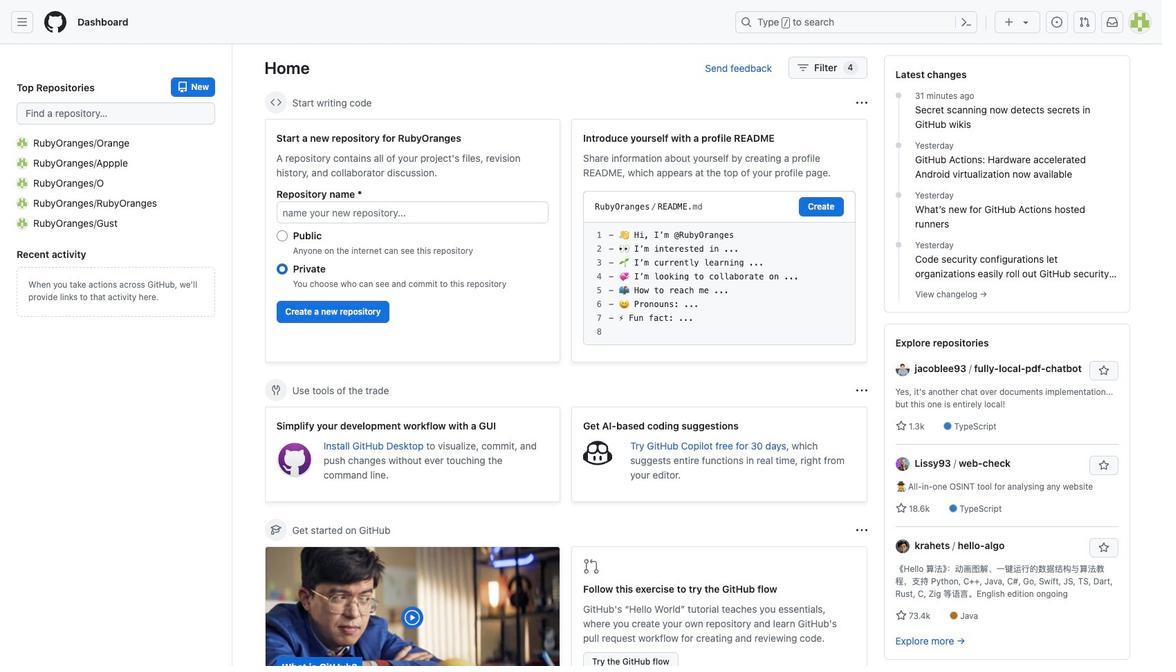 Task type: locate. For each thing, give the bounding box(es) containing it.
1 vertical spatial star this repository image
[[1098, 460, 1109, 471]]

2 why am i seeing this? image from the top
[[856, 385, 867, 396]]

2 vertical spatial star this repository image
[[1098, 542, 1109, 553]]

3 star this repository image from the top
[[1098, 542, 1109, 553]]

plus image
[[1004, 17, 1015, 28]]

git pull request image
[[1079, 17, 1090, 28], [583, 558, 600, 575]]

start a new repository element
[[265, 119, 560, 362]]

star this repository image for "@jacoblee93 profile" icon
[[1098, 365, 1109, 376]]

appple image
[[17, 157, 28, 168]]

why am i seeing this? image for introduce yourself with a profile readme element
[[856, 97, 867, 108]]

0 vertical spatial why am i seeing this? image
[[856, 97, 867, 108]]

0 horizontal spatial git pull request image
[[583, 558, 600, 575]]

star image
[[896, 503, 907, 514], [896, 610, 907, 621]]

play image
[[404, 609, 421, 626]]

Find a repository… text field
[[17, 102, 215, 125]]

what is github? image
[[265, 547, 560, 666]]

@jacoblee93 profile image
[[896, 363, 909, 377]]

2 star image from the top
[[896, 610, 907, 621]]

github desktop image
[[276, 441, 313, 477]]

star this repository image for @krahets profile icon
[[1098, 542, 1109, 553]]

1 why am i seeing this? image from the top
[[856, 97, 867, 108]]

1 vertical spatial git pull request image
[[583, 558, 600, 575]]

0 vertical spatial dot fill image
[[893, 90, 904, 101]]

1 star image from the top
[[896, 503, 907, 514]]

0 vertical spatial star this repository image
[[1098, 365, 1109, 376]]

1 vertical spatial dot fill image
[[893, 140, 904, 151]]

git pull request image inside try the github flow "element"
[[583, 558, 600, 575]]

1 star this repository image from the top
[[1098, 365, 1109, 376]]

explore element
[[884, 55, 1130, 666]]

1 horizontal spatial git pull request image
[[1079, 17, 1090, 28]]

star image down @krahets profile icon
[[896, 610, 907, 621]]

0 vertical spatial git pull request image
[[1079, 17, 1090, 28]]

2 star this repository image from the top
[[1098, 460, 1109, 471]]

o image
[[17, 177, 28, 189]]

why am i seeing this? image
[[856, 97, 867, 108], [856, 385, 867, 396]]

2 vertical spatial dot fill image
[[893, 239, 904, 250]]

1 vertical spatial why am i seeing this? image
[[856, 385, 867, 396]]

1 vertical spatial star image
[[896, 610, 907, 621]]

get ai-based coding suggestions element
[[571, 407, 867, 502]]

homepage image
[[44, 11, 66, 33]]

None submit
[[799, 197, 844, 217]]

star image up @krahets profile icon
[[896, 503, 907, 514]]

star this repository image
[[1098, 365, 1109, 376], [1098, 460, 1109, 471], [1098, 542, 1109, 553]]

command palette image
[[961, 17, 972, 28]]

None radio
[[276, 230, 287, 241], [276, 264, 287, 275], [276, 230, 287, 241], [276, 264, 287, 275]]

why am i seeing this? image for get ai-based coding suggestions element
[[856, 385, 867, 396]]

0 vertical spatial star image
[[896, 503, 907, 514]]

dot fill image
[[893, 90, 904, 101], [893, 140, 904, 151], [893, 239, 904, 250]]

name your new repository... text field
[[276, 201, 549, 223]]

gust image
[[17, 218, 28, 229]]



Task type: vqa. For each thing, say whether or not it's contained in the screenshot.
the Find a repository… text field
yes



Task type: describe. For each thing, give the bounding box(es) containing it.
try the github flow element
[[571, 547, 867, 666]]

3 dot fill image from the top
[[893, 239, 904, 250]]

simplify your development workflow with a gui element
[[265, 407, 560, 502]]

notifications image
[[1107, 17, 1118, 28]]

star image for "@lissy93 profile" icon
[[896, 503, 907, 514]]

@krahets profile image
[[896, 540, 909, 554]]

dot fill image
[[893, 190, 904, 201]]

mortar board image
[[270, 524, 281, 535]]

star image for @krahets profile icon
[[896, 610, 907, 621]]

filter image
[[798, 62, 809, 73]]

code image
[[270, 97, 281, 108]]

tools image
[[270, 385, 281, 396]]

2 dot fill image from the top
[[893, 140, 904, 151]]

orange image
[[17, 137, 28, 148]]

star this repository image for "@lissy93 profile" icon
[[1098, 460, 1109, 471]]

star image
[[896, 421, 907, 432]]

rubyoranges image
[[17, 198, 28, 209]]

triangle down image
[[1020, 17, 1031, 28]]

issue opened image
[[1052, 17, 1063, 28]]

@lissy93 profile image
[[896, 457, 909, 471]]

1 dot fill image from the top
[[893, 90, 904, 101]]

Top Repositories search field
[[17, 102, 215, 125]]

why am i seeing this? image
[[856, 525, 867, 536]]

what is github? element
[[265, 547, 560, 666]]

introduce yourself with a profile readme element
[[571, 119, 867, 362]]

explore repositories navigation
[[884, 324, 1130, 660]]

none submit inside introduce yourself with a profile readme element
[[799, 197, 844, 217]]



